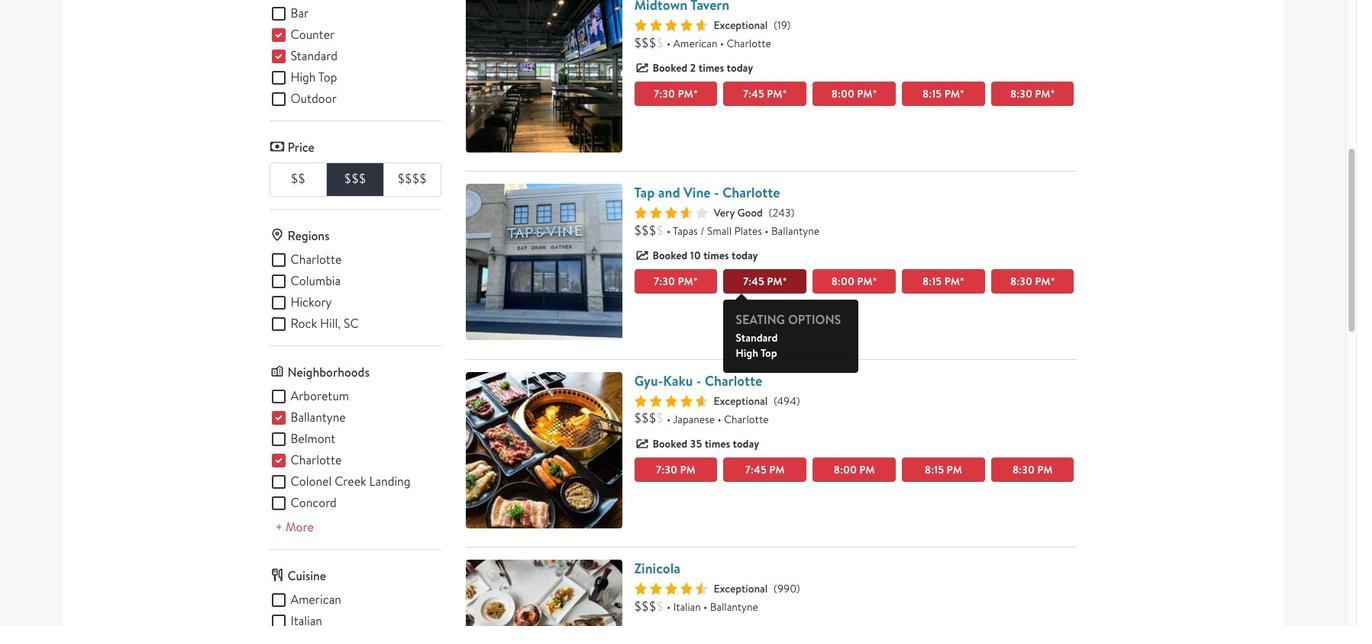Task type: locate. For each thing, give the bounding box(es) containing it.
$$$ for zinicola
[[634, 599, 656, 615]]

high up outdoor
[[291, 70, 316, 86]]

7:30 down the booked 35 times today
[[656, 463, 677, 478]]

7:30 pm *
[[654, 86, 698, 101], [654, 274, 698, 290]]

2 $ from the top
[[656, 223, 664, 239]]

neighborhoods
[[288, 364, 370, 381]]

7:45 down "booked 2 times today"
[[743, 86, 764, 101]]

1 vertical spatial today
[[732, 248, 758, 264]]

high down seating
[[736, 346, 758, 361]]

regions group
[[269, 251, 441, 333]]

columbia
[[291, 273, 341, 289]]

-
[[714, 183, 719, 203], [696, 372, 701, 391]]

top
[[318, 70, 337, 86], [761, 346, 777, 361]]

times right 10
[[703, 248, 729, 264]]

2 vertical spatial ballantyne
[[710, 601, 758, 615]]

8:30
[[1010, 86, 1032, 101], [1010, 274, 1032, 290], [1012, 463, 1035, 478]]

charlotte down belmont
[[291, 453, 342, 469]]

1 horizontal spatial ballantyne
[[710, 601, 758, 615]]

0 horizontal spatial top
[[318, 70, 337, 86]]

7:30
[[654, 86, 675, 101], [654, 274, 675, 290], [656, 463, 677, 478]]

charlotte up columbia
[[291, 252, 342, 268]]

7:30 down booked 10 times today
[[654, 274, 675, 290]]

times for charlotte
[[705, 437, 730, 452]]

19
[[777, 18, 787, 32]]

2 vertical spatial today
[[733, 437, 759, 452]]

7:45 up seating
[[743, 274, 764, 290]]

pm inside 7:45 pm link
[[769, 463, 785, 478]]

exceptional left 990
[[714, 583, 768, 596]]

2 horizontal spatial ballantyne
[[771, 225, 819, 238]]

1 7:30 pm * from the top
[[654, 86, 698, 101]]

hill,
[[320, 316, 341, 332]]

1 vertical spatial 8:30
[[1010, 274, 1032, 290]]

0 vertical spatial -
[[714, 183, 719, 203]]

1 vertical spatial 8:15 pm *
[[922, 274, 964, 290]]

charlotte inside regions group
[[291, 252, 342, 268]]

$ left japanese
[[656, 411, 664, 427]]

3 booked from the top
[[653, 437, 687, 452]]

tap and vine - charlotte
[[634, 183, 780, 203]]

7:45
[[743, 86, 764, 101], [743, 274, 764, 290], [745, 463, 767, 478]]

standard up high top
[[291, 48, 338, 64]]

$ up "booked 2 times today"
[[656, 35, 664, 51]]

1 vertical spatial -
[[696, 372, 701, 391]]

0 horizontal spatial -
[[696, 372, 701, 391]]

0 vertical spatial 8:30
[[1010, 86, 1032, 101]]

2 booked from the top
[[653, 248, 687, 264]]

$$$ down gyu-
[[634, 411, 656, 427]]

0 horizontal spatial ballantyne
[[291, 410, 346, 426]]

top inside seating options group
[[318, 70, 337, 86]]

7:45 pm *
[[743, 86, 787, 101], [743, 274, 787, 290]]

american up "2"
[[673, 37, 717, 50]]

8:15 pm * for booked 10 times today
[[922, 274, 964, 290]]

1 horizontal spatial high
[[736, 346, 758, 361]]

$ for zinicola
[[656, 599, 664, 615]]

charlotte inside $$$ $ • american • charlotte
[[727, 37, 771, 50]]

pm
[[678, 86, 693, 101], [767, 86, 782, 101], [857, 86, 872, 101], [944, 86, 960, 101], [1035, 86, 1050, 101], [678, 274, 693, 290], [767, 274, 782, 290], [857, 274, 872, 290], [944, 274, 960, 290], [1035, 274, 1050, 290], [680, 463, 695, 478], [769, 463, 785, 478], [859, 463, 875, 478], [947, 463, 962, 478], [1037, 463, 1053, 478]]

2 vertical spatial 8:15
[[925, 463, 944, 478]]

2 vertical spatial 7:30
[[656, 463, 677, 478]]

$$$ $ • american • charlotte
[[634, 35, 771, 51]]

2 vertical spatial times
[[705, 437, 730, 452]]

$$$ down 3.7 stars 'image'
[[634, 223, 656, 239]]

neighborhoods group
[[269, 388, 441, 513]]

0 vertical spatial 7:30
[[654, 86, 675, 101]]

8:15 for booked 10 times today
[[922, 274, 942, 290]]

$$$$
[[397, 171, 427, 187]]

today down plates
[[732, 248, 758, 264]]

italian
[[673, 601, 701, 615]]

+
[[275, 520, 283, 536]]

4.7 stars image
[[634, 19, 708, 31], [634, 395, 708, 408]]

1 exceptional from the top
[[714, 18, 768, 32]]

booked 10 times today
[[653, 248, 758, 264]]

3 exceptional from the top
[[714, 583, 768, 596]]

$ for gyu-kaku - charlotte
[[656, 411, 664, 427]]

4 $ from the top
[[656, 599, 664, 615]]

)
[[787, 18, 791, 32], [791, 206, 794, 220], [796, 395, 800, 408], [796, 583, 800, 596]]

1 vertical spatial standard
[[736, 331, 778, 346]]

3.7 stars image
[[634, 207, 708, 219]]

1 vertical spatial ballantyne
[[291, 410, 346, 426]]

tapas
[[673, 225, 698, 238]]

more
[[286, 520, 314, 536]]

0 vertical spatial 4.7 stars image
[[634, 19, 708, 31]]

) for $$$ $ • japanese • charlotte
[[796, 395, 800, 408]]

1 vertical spatial booked
[[653, 248, 687, 264]]

booked
[[653, 60, 687, 76], [653, 248, 687, 264], [653, 437, 687, 452]]

1 vertical spatial 8:15
[[922, 274, 942, 290]]

- right vine
[[714, 183, 719, 203]]

booked 35 times today
[[653, 437, 759, 452]]

0 vertical spatial 7:45 pm *
[[743, 86, 787, 101]]

0 vertical spatial booked
[[653, 60, 687, 76]]

7:30 pm * down "2"
[[654, 86, 698, 101]]

7:45 pm * down "booked 2 times today"
[[743, 86, 787, 101]]

standard down seating
[[736, 331, 778, 346]]

booked left "35"
[[653, 437, 687, 452]]

times right "35"
[[705, 437, 730, 452]]

8:30 pm * for booked 10 times today
[[1010, 274, 1055, 290]]

0 vertical spatial 8:00 pm *
[[831, 86, 877, 101]]

2 vertical spatial 8:00
[[833, 463, 857, 478]]

1 horizontal spatial american
[[673, 37, 717, 50]]

1 vertical spatial 7:45 pm *
[[743, 274, 787, 290]]

times right "2"
[[698, 60, 724, 76]]

+ more
[[275, 520, 314, 536]]

(
[[774, 18, 777, 32], [769, 206, 772, 220], [774, 395, 777, 408], [774, 583, 777, 596]]

american down cuisine
[[291, 592, 341, 608]]

american inside cuisine group
[[291, 592, 341, 608]]

booked left "2"
[[653, 60, 687, 76]]

2 7:30 pm * from the top
[[654, 274, 698, 290]]

pm inside 8:00 pm "link"
[[859, 463, 875, 478]]

today up 7:45 pm
[[733, 437, 759, 452]]

cuisine
[[288, 568, 326, 585]]

times
[[698, 60, 724, 76], [703, 248, 729, 264], [705, 437, 730, 452]]

2 8:30 pm * from the top
[[1010, 274, 1055, 290]]

exceptional up $$$ $ • japanese • charlotte
[[714, 395, 768, 408]]

2 exceptional from the top
[[714, 395, 768, 408]]

0 vertical spatial 8:15 pm *
[[922, 86, 964, 101]]

8:15 for booked 2 times today
[[922, 86, 942, 101]]

pm inside 7:30 pm link
[[680, 463, 695, 478]]

exceptional for zinicola
[[714, 583, 768, 596]]

1 vertical spatial 8:00 pm *
[[831, 274, 877, 290]]

8:00
[[831, 86, 854, 101], [831, 274, 854, 290], [833, 463, 857, 478]]

exceptional left 19
[[714, 18, 768, 32]]

8:15 pm *
[[922, 86, 964, 101], [922, 274, 964, 290]]

1 vertical spatial top
[[761, 346, 777, 361]]

arboretum
[[291, 388, 349, 404]]

1 vertical spatial 7:30
[[654, 274, 675, 290]]

exceptional ( 494 )
[[714, 395, 800, 408]]

2 8:15 pm * from the top
[[922, 274, 964, 290]]

kaku
[[663, 372, 693, 391]]

0 horizontal spatial high
[[291, 70, 316, 86]]

7:45 down the booked 35 times today
[[745, 463, 767, 478]]

7:30 pm
[[656, 463, 695, 478]]

ballantyne
[[771, 225, 819, 238], [291, 410, 346, 426], [710, 601, 758, 615]]

$
[[656, 35, 664, 51], [656, 223, 664, 239], [656, 411, 664, 427], [656, 599, 664, 615]]

0 vertical spatial exceptional
[[714, 18, 768, 32]]

rock
[[291, 316, 317, 332]]

2 7:45 pm * from the top
[[743, 274, 787, 290]]

seating
[[736, 312, 785, 329]]

7:30 pm * for 2
[[654, 86, 698, 101]]

hickory
[[291, 294, 332, 310]]

1 vertical spatial 7:45
[[743, 274, 764, 290]]

10
[[690, 248, 701, 264]]

4.6 stars image
[[634, 583, 708, 596]]

colonel creek landing
[[291, 474, 410, 490]]

$ down the 4.6 stars 'image'
[[656, 599, 664, 615]]

charlotte down exceptional ( 494 )
[[724, 413, 769, 427]]

1 horizontal spatial standard
[[736, 331, 778, 346]]

0 horizontal spatial standard
[[291, 48, 338, 64]]

0 vertical spatial high
[[291, 70, 316, 86]]

booked for and
[[653, 248, 687, 264]]

0 vertical spatial 7:30 pm *
[[654, 86, 698, 101]]

1 vertical spatial 8:30 pm *
[[1010, 274, 1055, 290]]

1 8:15 pm * from the top
[[922, 86, 964, 101]]

1 vertical spatial american
[[291, 592, 341, 608]]

tap and vine - charlotte link
[[634, 183, 780, 203]]

3 $ from the top
[[656, 411, 664, 427]]

very
[[714, 206, 735, 220]]

- right kaku
[[696, 372, 701, 391]]

0 vertical spatial ballantyne
[[771, 225, 819, 238]]

charlotte inside $$$ $ • japanese • charlotte
[[724, 413, 769, 427]]

2 8:00 pm * from the top
[[831, 274, 877, 290]]

2 vertical spatial booked
[[653, 437, 687, 452]]

$$$ for gyu-kaku - charlotte
[[634, 411, 656, 427]]

8:15
[[922, 86, 942, 101], [922, 274, 942, 290], [925, 463, 944, 478]]

1 vertical spatial 4.7 stars image
[[634, 395, 708, 408]]

2 vertical spatial exceptional
[[714, 583, 768, 596]]

+ more button
[[269, 519, 320, 537]]

1 8:00 pm * from the top
[[831, 86, 877, 101]]

top up outdoor
[[318, 70, 337, 86]]

today down exceptional ( 19 )
[[727, 60, 753, 76]]

1 7:45 pm * from the top
[[743, 86, 787, 101]]

vine
[[683, 183, 711, 203]]

1 vertical spatial 7:30 pm *
[[654, 274, 698, 290]]

times for -
[[703, 248, 729, 264]]

0 vertical spatial american
[[673, 37, 717, 50]]

gyu-
[[634, 372, 663, 391]]

( for $$$ $ • american • charlotte
[[774, 18, 777, 32]]

1 vertical spatial high
[[736, 346, 758, 361]]

charlotte down exceptional ( 19 )
[[727, 37, 771, 50]]

concord
[[291, 495, 337, 511]]

0 vertical spatial top
[[318, 70, 337, 86]]

seating options standard high top
[[736, 312, 841, 361]]

8:30 pm *
[[1010, 86, 1055, 101], [1010, 274, 1055, 290]]

) for $$$ $ • american • charlotte
[[787, 18, 791, 32]]

4.7 stars image up $$$ $ • american • charlotte
[[634, 19, 708, 31]]

2 vertical spatial 7:45
[[745, 463, 767, 478]]

8:00 pm *
[[831, 86, 877, 101], [831, 274, 877, 290]]

american inside $$$ $ • american • charlotte
[[673, 37, 717, 50]]

0 vertical spatial 8:15
[[922, 86, 942, 101]]

high top
[[291, 70, 337, 86]]

$$$ $ • tapas / small plates • ballantyne
[[634, 223, 819, 239]]

top down seating
[[761, 346, 777, 361]]

1 vertical spatial exceptional
[[714, 395, 768, 408]]

ballantyne down 243
[[771, 225, 819, 238]]

regions
[[288, 227, 330, 244]]

1 horizontal spatial top
[[761, 346, 777, 361]]

booked left 10
[[653, 248, 687, 264]]

0 vertical spatial 8:30 pm *
[[1010, 86, 1055, 101]]

1 booked from the top
[[653, 60, 687, 76]]

$$$ $ • italian • ballantyne
[[634, 599, 758, 615]]

high
[[291, 70, 316, 86], [736, 346, 758, 361]]

ballantyne inside $$$ $ • tapas / small plates • ballantyne
[[771, 225, 819, 238]]

charlotte up exceptional ( 494 )
[[705, 372, 762, 391]]

0 vertical spatial standard
[[291, 48, 338, 64]]

top inside 'seating options standard high top'
[[761, 346, 777, 361]]

japanese
[[673, 413, 715, 427]]

landing
[[369, 474, 410, 490]]

1 vertical spatial times
[[703, 248, 729, 264]]

8:00 inside "link"
[[833, 463, 857, 478]]

2
[[690, 60, 696, 76]]

0 vertical spatial times
[[698, 60, 724, 76]]

7:30 for booked 2 times today
[[654, 86, 675, 101]]

options
[[788, 312, 841, 329]]

a photo of zinicola restaurant image
[[465, 561, 622, 627]]

ballantyne down exceptional ( 990 )
[[710, 601, 758, 615]]

0 horizontal spatial american
[[291, 592, 341, 608]]

( for $$$ $ • italian • ballantyne
[[774, 583, 777, 596]]

7:30 pm * for 10
[[654, 274, 698, 290]]

•
[[667, 37, 671, 50], [720, 37, 724, 50], [667, 225, 671, 238], [765, 225, 769, 238], [667, 413, 671, 427], [717, 413, 721, 427], [667, 601, 671, 615], [703, 601, 707, 615]]

price
[[288, 139, 315, 156]]

7:30 down "booked 2 times today"
[[654, 86, 675, 101]]

$$$ down the 4.6 stars 'image'
[[634, 599, 656, 615]]

1 vertical spatial 8:00
[[831, 274, 854, 290]]

$$$
[[634, 35, 656, 51], [344, 171, 366, 187], [634, 223, 656, 239], [634, 411, 656, 427], [634, 599, 656, 615]]

$ down 3.7 stars 'image'
[[656, 223, 664, 239]]

7:30 pm link
[[634, 458, 717, 482]]

7:45 pm * up seating
[[743, 274, 787, 290]]

1 horizontal spatial -
[[714, 183, 719, 203]]

4.7 stars image down kaku
[[634, 395, 708, 408]]

american
[[673, 37, 717, 50], [291, 592, 341, 608]]

7:30 pm * down 10
[[654, 274, 698, 290]]

colonel
[[291, 474, 332, 490]]

exceptional ( 990 )
[[714, 583, 800, 596]]

1 $ from the top
[[656, 35, 664, 51]]

ballantyne down arboretum
[[291, 410, 346, 426]]

1 8:30 pm * from the top
[[1010, 86, 1055, 101]]

$$$ for tap and vine - charlotte
[[634, 223, 656, 239]]

plates
[[734, 225, 762, 238]]

*
[[693, 86, 698, 101], [782, 86, 787, 101], [872, 86, 877, 101], [960, 86, 964, 101], [1050, 86, 1055, 101], [693, 274, 698, 290], [782, 274, 787, 290], [872, 274, 877, 290], [960, 274, 964, 290], [1050, 274, 1055, 290]]

1 4.7 stars image from the top
[[634, 19, 708, 31]]

0 vertical spatial 8:00
[[831, 86, 854, 101]]

2 4.7 stars image from the top
[[634, 395, 708, 408]]

seating options group
[[269, 5, 441, 109]]



Task type: describe. For each thing, give the bounding box(es) containing it.
$$$ $ • japanese • charlotte
[[634, 411, 769, 427]]

0 vertical spatial 7:45
[[743, 86, 764, 101]]

35
[[690, 437, 702, 452]]

494
[[777, 395, 796, 408]]

creek
[[335, 474, 366, 490]]

today for charlotte
[[733, 437, 759, 452]]

8:30 for booked 10 times today
[[1010, 274, 1032, 290]]

ballantyne inside neighborhoods group
[[291, 410, 346, 426]]

8:00 for booked 10 times today
[[831, 274, 854, 290]]

4.7 stars image for booked 35 times today
[[634, 395, 708, 408]]

7:30 for booked 10 times today
[[654, 274, 675, 290]]

/
[[700, 225, 704, 238]]

very good ( 243 )
[[714, 206, 794, 220]]

and
[[658, 183, 680, 203]]

zinicola
[[634, 560, 680, 579]]

bar
[[291, 5, 309, 22]]

standard inside 'seating options standard high top'
[[736, 331, 778, 346]]

7:45 pm
[[745, 463, 785, 478]]

exceptional ( 19 )
[[714, 18, 791, 32]]

8:30 pm link
[[991, 458, 1074, 482]]

charlotte up good
[[722, 183, 780, 203]]

booked 2 times today
[[653, 60, 753, 76]]

8:00 pm * for booked 2 times today
[[831, 86, 877, 101]]

a photo of midtown tavern restaurant image
[[465, 0, 622, 153]]

zinicola link
[[634, 560, 680, 579]]

$$$ up "booked 2 times today"
[[634, 35, 656, 51]]

outdoor
[[291, 91, 337, 107]]

high inside seating options group
[[291, 70, 316, 86]]

990
[[777, 583, 796, 596]]

$$$ right $$
[[344, 171, 366, 187]]

8:00 for booked 2 times today
[[831, 86, 854, 101]]

243
[[772, 206, 791, 220]]

( for $$$ $ • japanese • charlotte
[[774, 395, 777, 408]]

8:30 pm * for booked 2 times today
[[1010, 86, 1055, 101]]

8:15 pm link
[[902, 458, 985, 482]]

2 vertical spatial 8:30
[[1012, 463, 1035, 478]]

a photo of tap and vine - charlotte restaurant image
[[465, 184, 622, 341]]

standard inside seating options group
[[291, 48, 338, 64]]

pm inside 8:15 pm link
[[947, 463, 962, 478]]

cuisine group
[[269, 591, 441, 627]]

rock hill, sc
[[291, 316, 359, 332]]

$$
[[291, 171, 305, 187]]

good
[[737, 206, 763, 220]]

booked for kaku
[[653, 437, 687, 452]]

sc
[[344, 316, 359, 332]]

seating options tooltip
[[723, 300, 859, 374]]

ballantyne inside $$$ $ • italian • ballantyne
[[710, 601, 758, 615]]

7:45 pm link
[[723, 458, 806, 482]]

high inside 'seating options standard high top'
[[736, 346, 758, 361]]

gyu-kaku - charlotte
[[634, 372, 762, 391]]

gyu-kaku - charlotte link
[[634, 372, 762, 391]]

) for $$$ $ • italian • ballantyne
[[796, 583, 800, 596]]

today for -
[[732, 248, 758, 264]]

belmont
[[291, 431, 336, 447]]

tap
[[634, 183, 655, 203]]

$ for tap and vine - charlotte
[[656, 223, 664, 239]]

8:00 pm * for booked 10 times today
[[831, 274, 877, 290]]

8:15 pm
[[925, 463, 962, 478]]

pm inside 8:30 pm link
[[1037, 463, 1053, 478]]

a photo of gyu-kaku - charlotte restaurant image
[[465, 372, 622, 529]]

small
[[707, 225, 732, 238]]

8:30 for booked 2 times today
[[1010, 86, 1032, 101]]

8:30 pm
[[1012, 463, 1053, 478]]

charlotte inside neighborhoods group
[[291, 453, 342, 469]]

4.7 stars image for booked 2 times today
[[634, 19, 708, 31]]

exceptional for gyu-kaku - charlotte
[[714, 395, 768, 408]]

8:15 pm * for booked 2 times today
[[922, 86, 964, 101]]

8:00 pm
[[833, 463, 875, 478]]

0 vertical spatial today
[[727, 60, 753, 76]]

counter
[[291, 27, 335, 43]]

8:00 pm link
[[813, 458, 896, 482]]



Task type: vqa. For each thing, say whether or not it's contained in the screenshot.
the top 'Standard'
yes



